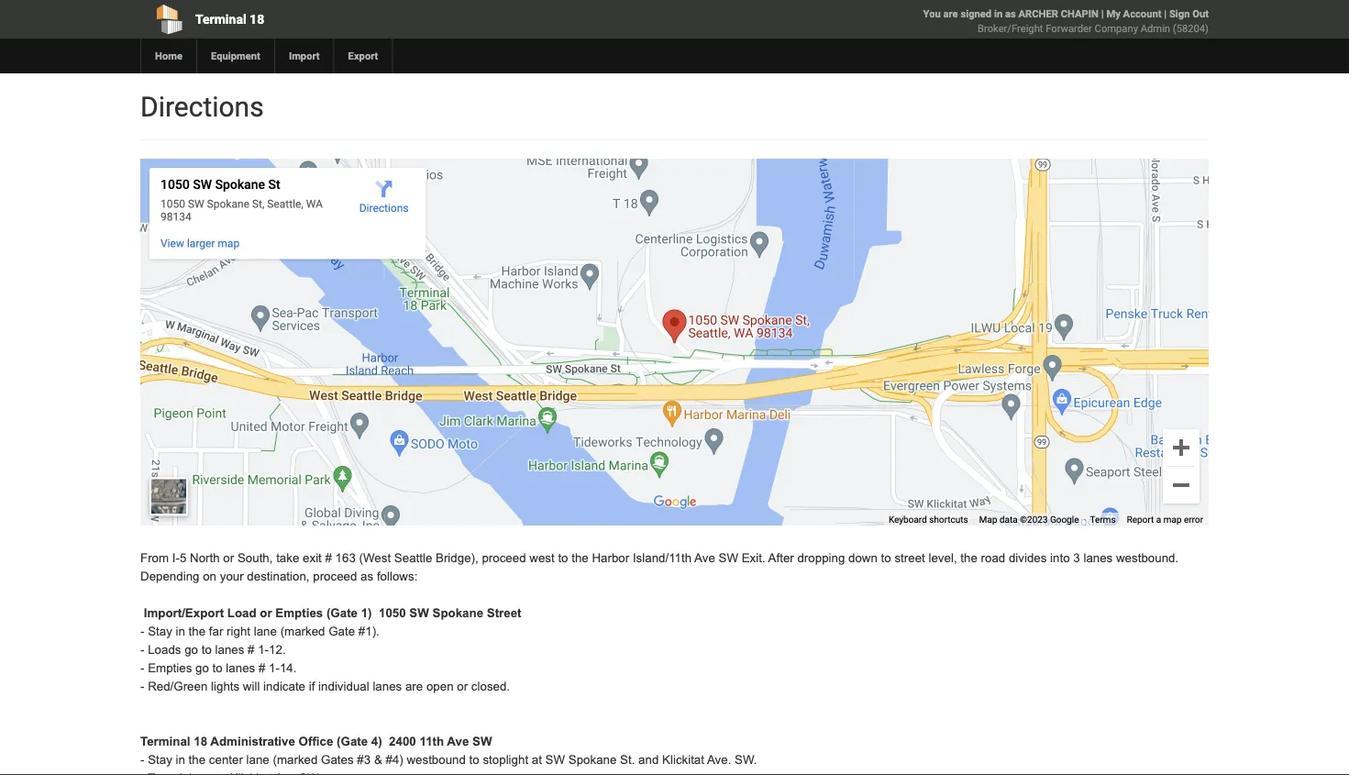 Task type: locate. For each thing, give the bounding box(es) containing it.
0 horizontal spatial empties
[[148, 662, 192, 675]]

1 horizontal spatial proceed
[[482, 551, 526, 565]]

0 vertical spatial (marked
[[280, 625, 325, 639]]

1-
[[258, 643, 269, 657], [269, 662, 280, 675]]

0 vertical spatial proceed
[[482, 551, 526, 565]]

18 up "equipment"
[[250, 11, 264, 27]]

to up lights
[[212, 662, 223, 675]]

sw left exit.
[[719, 551, 739, 565]]

far
[[209, 625, 223, 639]]

lanes right 3
[[1084, 551, 1113, 565]]

in left the center
[[176, 753, 185, 767]]

0 vertical spatial go
[[185, 643, 198, 657]]

0 horizontal spatial spokane
[[433, 606, 484, 620]]

to inside 'terminal 18 administrative office (gate 4)  2400 11th ave sw - stay in the center lane (marked gates #3 & #4) westbound to stoplight at sw spokane st. and klickitat ave. sw.'
[[469, 753, 480, 767]]

stay up loads
[[148, 625, 172, 639]]

destination,
[[247, 570, 310, 584]]

stay
[[148, 625, 172, 639], [148, 753, 172, 767]]

sw right 1050
[[409, 606, 429, 620]]

1 vertical spatial proceed
[[313, 570, 357, 584]]

1 vertical spatial (marked
[[273, 753, 318, 767]]

load
[[227, 606, 257, 620]]

st.
[[620, 753, 635, 767]]

2 vertical spatial or
[[457, 680, 468, 694]]

(gate
[[327, 606, 358, 620], [337, 735, 368, 749]]

2 - from the top
[[140, 643, 144, 657]]

spokane inside 'terminal 18 administrative office (gate 4)  2400 11th ave sw - stay in the center lane (marked gates #3 & #4) westbound to stoplight at sw spokane st. and klickitat ave. sw.'
[[569, 753, 617, 767]]

indicate
[[263, 680, 306, 694]]

to right west
[[558, 551, 568, 565]]

lane down administrative
[[246, 753, 270, 767]]

1 vertical spatial terminal
[[140, 735, 190, 749]]

1 vertical spatial (gate
[[337, 735, 368, 749]]

| left sign
[[1165, 8, 1167, 20]]

stay left the center
[[148, 753, 172, 767]]

to left stoplight
[[469, 753, 480, 767]]

1 horizontal spatial ave
[[695, 551, 715, 565]]

(marked up 12.
[[280, 625, 325, 639]]

-
[[140, 625, 144, 639], [140, 643, 144, 657], [140, 662, 144, 675], [140, 680, 144, 694], [140, 753, 144, 767]]

proceed down 163
[[313, 570, 357, 584]]

as inside you are signed in as archer chapin | my account | sign out broker/freight forwarder company admin (58204)
[[1006, 8, 1016, 20]]

(marked
[[280, 625, 325, 639], [273, 753, 318, 767]]

stay inside 'terminal 18 administrative office (gate 4)  2400 11th ave sw - stay in the center lane (marked gates #3 & #4) westbound to stoplight at sw spokane st. and klickitat ave. sw.'
[[148, 753, 172, 767]]

18
[[250, 11, 264, 27], [194, 735, 207, 749]]

1 vertical spatial 1-
[[269, 662, 280, 675]]

0 vertical spatial spokane
[[433, 606, 484, 620]]

terminal up equipment link
[[195, 11, 246, 27]]

1 vertical spatial stay
[[148, 753, 172, 767]]

seattle
[[394, 551, 432, 565]]

terminal down red/green
[[140, 735, 190, 749]]

1 vertical spatial are
[[405, 680, 423, 694]]

are left open
[[405, 680, 423, 694]]

0 vertical spatial or
[[223, 551, 234, 565]]

#3
[[357, 753, 371, 767]]

0 horizontal spatial or
[[223, 551, 234, 565]]

are
[[944, 8, 958, 20], [405, 680, 423, 694]]

1 horizontal spatial or
[[260, 606, 272, 620]]

5 - from the top
[[140, 753, 144, 767]]

lanes right individual
[[373, 680, 402, 694]]

1 horizontal spatial are
[[944, 8, 958, 20]]

your
[[220, 570, 244, 584]]

|
[[1102, 8, 1104, 20], [1165, 8, 1167, 20]]

(gate inside the import/export load or empties (gate 1)  1050 sw spokane street - stay in the far right lane (marked gate #1). - loads go to lanes # 1-12. - empties go to lanes # 1-14. - red/green lights will indicate if individual lanes are open or closed.
[[327, 606, 358, 620]]

2 stay from the top
[[148, 753, 172, 767]]

ave
[[695, 551, 715, 565], [447, 735, 469, 749]]

0 horizontal spatial are
[[405, 680, 423, 694]]

1 horizontal spatial #
[[259, 662, 265, 675]]

or right open
[[457, 680, 468, 694]]

1 horizontal spatial terminal
[[195, 11, 246, 27]]

0 horizontal spatial |
[[1102, 8, 1104, 20]]

1 stay from the top
[[148, 625, 172, 639]]

spokane
[[433, 606, 484, 620], [569, 753, 617, 767]]

2 horizontal spatial #
[[325, 551, 332, 565]]

terminal inside 'terminal 18 administrative office (gate 4)  2400 11th ave sw - stay in the center lane (marked gates #3 & #4) westbound to stoplight at sw spokane st. and klickitat ave. sw.'
[[140, 735, 190, 749]]

0 horizontal spatial terminal
[[140, 735, 190, 749]]

as
[[1006, 8, 1016, 20], [361, 570, 374, 584]]

1 vertical spatial in
[[176, 625, 185, 639]]

1 horizontal spatial spokane
[[569, 753, 617, 767]]

1 vertical spatial 18
[[194, 735, 207, 749]]

chapin
[[1061, 8, 1099, 20]]

or inside from i-5 north or south, take exit # 163 (west seattle bridge), proceed west to the harbor island/11th ave sw exit. after dropping down to street level, the road divides into 3 lanes westbound. depending on your destination, proceed as follows:
[[223, 551, 234, 565]]

in down import/export
[[176, 625, 185, 639]]

terminal 18 link
[[140, 0, 570, 39]]

#
[[325, 551, 332, 565], [248, 643, 255, 657], [259, 662, 265, 675]]

the inside the import/export load or empties (gate 1)  1050 sw spokane street - stay in the far right lane (marked gate #1). - loads go to lanes # 1-12. - empties go to lanes # 1-14. - red/green lights will indicate if individual lanes are open or closed.
[[189, 625, 206, 639]]

18 left administrative
[[194, 735, 207, 749]]

0 vertical spatial are
[[944, 8, 958, 20]]

the left the center
[[189, 753, 206, 767]]

my account link
[[1107, 8, 1162, 20]]

empties down loads
[[148, 662, 192, 675]]

# inside from i-5 north or south, take exit # 163 (west seattle bridge), proceed west to the harbor island/11th ave sw exit. after dropping down to street level, the road divides into 3 lanes westbound. depending on your destination, proceed as follows:
[[325, 551, 332, 565]]

(gate up #3
[[337, 735, 368, 749]]

center
[[209, 753, 243, 767]]

3
[[1074, 551, 1081, 565]]

1 vertical spatial ave
[[447, 735, 469, 749]]

loads
[[148, 643, 181, 657]]

in up 'broker/freight' at top right
[[995, 8, 1003, 20]]

0 horizontal spatial as
[[361, 570, 374, 584]]

lanes
[[1084, 551, 1113, 565], [215, 643, 244, 657], [226, 662, 255, 675], [373, 680, 402, 694]]

1 horizontal spatial 18
[[250, 11, 264, 27]]

you
[[924, 8, 941, 20]]

gate
[[329, 625, 355, 639]]

0 vertical spatial 18
[[250, 11, 264, 27]]

(west
[[359, 551, 391, 565]]

or
[[223, 551, 234, 565], [260, 606, 272, 620], [457, 680, 468, 694]]

1 horizontal spatial as
[[1006, 8, 1016, 20]]

sw
[[719, 551, 739, 565], [409, 606, 429, 620], [473, 735, 492, 749], [546, 753, 565, 767]]

export
[[348, 50, 378, 62]]

west
[[530, 551, 555, 565]]

proceed left west
[[482, 551, 526, 565]]

empties
[[276, 606, 323, 620], [148, 662, 192, 675]]

import link
[[274, 39, 334, 73]]

into
[[1051, 551, 1070, 565]]

empties down destination,
[[276, 606, 323, 620]]

1- up will
[[258, 643, 269, 657]]

office
[[299, 735, 333, 749]]

lane up 12.
[[254, 625, 277, 639]]

open
[[427, 680, 454, 694]]

are right you
[[944, 8, 958, 20]]

as up 'broker/freight' at top right
[[1006, 8, 1016, 20]]

0 vertical spatial in
[[995, 8, 1003, 20]]

18 inside 'terminal 18 administrative office (gate 4)  2400 11th ave sw - stay in the center lane (marked gates #3 & #4) westbound to stoplight at sw spokane st. and klickitat ave. sw.'
[[194, 735, 207, 749]]

# right exit on the bottom left of the page
[[325, 551, 332, 565]]

2 | from the left
[[1165, 8, 1167, 20]]

0 vertical spatial ave
[[695, 551, 715, 565]]

1 vertical spatial empties
[[148, 662, 192, 675]]

0 vertical spatial lane
[[254, 625, 277, 639]]

proceed
[[482, 551, 526, 565], [313, 570, 357, 584]]

westbound
[[407, 753, 466, 767]]

down
[[849, 551, 878, 565]]

0 vertical spatial stay
[[148, 625, 172, 639]]

1 vertical spatial as
[[361, 570, 374, 584]]

stay inside the import/export load or empties (gate 1)  1050 sw spokane street - stay in the far right lane (marked gate #1). - loads go to lanes # 1-12. - empties go to lanes # 1-14. - red/green lights will indicate if individual lanes are open or closed.
[[148, 625, 172, 639]]

1 | from the left
[[1102, 8, 1104, 20]]

0 vertical spatial as
[[1006, 8, 1016, 20]]

in
[[995, 8, 1003, 20], [176, 625, 185, 639], [176, 753, 185, 767]]

the
[[572, 551, 589, 565], [961, 551, 978, 565], [189, 625, 206, 639], [189, 753, 206, 767]]

1 vertical spatial spokane
[[569, 753, 617, 767]]

0 vertical spatial #
[[325, 551, 332, 565]]

sw inside the import/export load or empties (gate 1)  1050 sw spokane street - stay in the far right lane (marked gate #1). - loads go to lanes # 1-12. - empties go to lanes # 1-14. - red/green lights will indicate if individual lanes are open or closed.
[[409, 606, 429, 620]]

import/export
[[144, 606, 224, 620]]

(gate inside 'terminal 18 administrative office (gate 4)  2400 11th ave sw - stay in the center lane (marked gates #3 & #4) westbound to stoplight at sw spokane st. and klickitat ave. sw.'
[[337, 735, 368, 749]]

terminal 18
[[195, 11, 264, 27]]

2 vertical spatial in
[[176, 753, 185, 767]]

ave right island/11th
[[695, 551, 715, 565]]

lane
[[254, 625, 277, 639], [246, 753, 270, 767]]

| left my
[[1102, 8, 1104, 20]]

equipment link
[[196, 39, 274, 73]]

1 horizontal spatial |
[[1165, 8, 1167, 20]]

import/export load or empties (gate 1)  1050 sw spokane street - stay in the far right lane (marked gate #1). - loads go to lanes # 1-12. - empties go to lanes # 1-14. - red/green lights will indicate if individual lanes are open or closed.
[[140, 606, 522, 694]]

lights
[[211, 680, 240, 694]]

spokane left the st.
[[569, 753, 617, 767]]

spokane left street
[[433, 606, 484, 620]]

account
[[1124, 8, 1162, 20]]

the left far
[[189, 625, 206, 639]]

or up your
[[223, 551, 234, 565]]

go up red/green
[[195, 662, 209, 675]]

in inside you are signed in as archer chapin | my account | sign out broker/freight forwarder company admin (58204)
[[995, 8, 1003, 20]]

1 vertical spatial #
[[248, 643, 255, 657]]

sign
[[1170, 8, 1190, 20]]

1- down 12.
[[269, 662, 280, 675]]

1 vertical spatial lane
[[246, 753, 270, 767]]

to
[[558, 551, 568, 565], [881, 551, 892, 565], [202, 643, 212, 657], [212, 662, 223, 675], [469, 753, 480, 767]]

1 horizontal spatial empties
[[276, 606, 323, 620]]

(marked down office
[[273, 753, 318, 767]]

11th
[[420, 735, 444, 749]]

# down right
[[248, 643, 255, 657]]

0 vertical spatial terminal
[[195, 11, 246, 27]]

as down the (west
[[361, 570, 374, 584]]

lane inside the import/export load or empties (gate 1)  1050 sw spokane street - stay in the far right lane (marked gate #1). - loads go to lanes # 1-12. - empties go to lanes # 1-14. - red/green lights will indicate if individual lanes are open or closed.
[[254, 625, 277, 639]]

2 vertical spatial #
[[259, 662, 265, 675]]

(gate up gate at the bottom of page
[[327, 606, 358, 620]]

0 horizontal spatial 18
[[194, 735, 207, 749]]

go right loads
[[185, 643, 198, 657]]

0 vertical spatial (gate
[[327, 606, 358, 620]]

ave.
[[707, 753, 732, 767]]

ave right 11th
[[447, 735, 469, 749]]

or right load
[[260, 606, 272, 620]]

on
[[203, 570, 217, 584]]

right
[[227, 625, 250, 639]]

0 horizontal spatial ave
[[447, 735, 469, 749]]

i-
[[172, 551, 180, 565]]

in inside the import/export load or empties (gate 1)  1050 sw spokane street - stay in the far right lane (marked gate #1). - loads go to lanes # 1-12. - empties go to lanes # 1-14. - red/green lights will indicate if individual lanes are open or closed.
[[176, 625, 185, 639]]

in inside 'terminal 18 administrative office (gate 4)  2400 11th ave sw - stay in the center lane (marked gates #3 & #4) westbound to stoplight at sw spokane st. and klickitat ave. sw.'
[[176, 753, 185, 767]]

# up will
[[259, 662, 265, 675]]



Task type: describe. For each thing, give the bounding box(es) containing it.
from
[[140, 551, 169, 565]]

my
[[1107, 8, 1121, 20]]

harbor
[[592, 551, 630, 565]]

18 for terminal 18 administrative office (gate 4)  2400 11th ave sw - stay in the center lane (marked gates #3 & #4) westbound to stoplight at sw spokane st. and klickitat ave. sw.
[[194, 735, 207, 749]]

take
[[276, 551, 299, 565]]

#1).
[[359, 625, 380, 639]]

directions
[[140, 90, 264, 123]]

home
[[155, 50, 183, 62]]

road
[[981, 551, 1006, 565]]

(gate for gate
[[327, 606, 358, 620]]

divides
[[1009, 551, 1047, 565]]

1 vertical spatial or
[[260, 606, 272, 620]]

exit
[[303, 551, 322, 565]]

sw.
[[735, 753, 757, 767]]

archer
[[1019, 8, 1059, 20]]

terminal for terminal 18
[[195, 11, 246, 27]]

1 vertical spatial go
[[195, 662, 209, 675]]

sign out link
[[1170, 8, 1209, 20]]

red/green
[[148, 680, 208, 694]]

sw right at
[[546, 753, 565, 767]]

terminal for terminal 18 administrative office (gate 4)  2400 11th ave sw - stay in the center lane (marked gates #3 & #4) westbound to stoplight at sw spokane st. and klickitat ave. sw.
[[140, 735, 190, 749]]

north
[[190, 551, 220, 565]]

home link
[[140, 39, 196, 73]]

company
[[1095, 22, 1139, 34]]

to right down at bottom
[[881, 551, 892, 565]]

terminal 18 administrative office (gate 4)  2400 11th ave sw - stay in the center lane (marked gates #3 & #4) westbound to stoplight at sw spokane st. and klickitat ave. sw.
[[140, 735, 757, 767]]

1050
[[379, 606, 406, 620]]

sw inside from i-5 north or south, take exit # 163 (west seattle bridge), proceed west to the harbor island/11th ave sw exit. after dropping down to street level, the road divides into 3 lanes westbound. depending on your destination, proceed as follows:
[[719, 551, 739, 565]]

as inside from i-5 north or south, take exit # 163 (west seattle bridge), proceed west to the harbor island/11th ave sw exit. after dropping down to street level, the road divides into 3 lanes westbound. depending on your destination, proceed as follows:
[[361, 570, 374, 584]]

the inside 'terminal 18 administrative office (gate 4)  2400 11th ave sw - stay in the center lane (marked gates #3 & #4) westbound to stoplight at sw spokane st. and klickitat ave. sw.'
[[189, 753, 206, 767]]

2 horizontal spatial or
[[457, 680, 468, 694]]

you are signed in as archer chapin | my account | sign out broker/freight forwarder company admin (58204)
[[924, 8, 1209, 34]]

if
[[309, 680, 315, 694]]

18 for terminal 18
[[250, 11, 264, 27]]

administrative
[[210, 735, 295, 749]]

- inside 'terminal 18 administrative office (gate 4)  2400 11th ave sw - stay in the center lane (marked gates #3 & #4) westbound to stoplight at sw spokane st. and klickitat ave. sw.'
[[140, 753, 144, 767]]

0 horizontal spatial proceed
[[313, 570, 357, 584]]

in for import/export load or empties (gate 1)  1050 sw spokane street - stay in the far right lane (marked gate #1). - loads go to lanes # 1-12. - empties go to lanes # 1-14. - red/green lights will indicate if individual lanes are open or closed.
[[176, 625, 185, 639]]

after
[[768, 551, 794, 565]]

(marked inside the import/export load or empties (gate 1)  1050 sw spokane street - stay in the far right lane (marked gate #1). - loads go to lanes # 1-12. - empties go to lanes # 1-14. - red/green lights will indicate if individual lanes are open or closed.
[[280, 625, 325, 639]]

lanes up will
[[226, 662, 255, 675]]

are inside the import/export load or empties (gate 1)  1050 sw spokane street - stay in the far right lane (marked gate #1). - loads go to lanes # 1-12. - empties go to lanes # 1-14. - red/green lights will indicate if individual lanes are open or closed.
[[405, 680, 423, 694]]

the left road
[[961, 551, 978, 565]]

street
[[487, 606, 522, 620]]

at
[[532, 753, 542, 767]]

12.
[[269, 643, 286, 657]]

ave inside 'terminal 18 administrative office (gate 4)  2400 11th ave sw - stay in the center lane (marked gates #3 & #4) westbound to stoplight at sw spokane st. and klickitat ave. sw.'
[[447, 735, 469, 749]]

stay for import/export
[[148, 625, 172, 639]]

5
[[180, 551, 187, 565]]

stay for terminal
[[148, 753, 172, 767]]

to down far
[[202, 643, 212, 657]]

sw up stoplight
[[473, 735, 492, 749]]

1 - from the top
[[140, 625, 144, 639]]

gates
[[321, 753, 354, 767]]

(58204)
[[1173, 22, 1209, 34]]

street
[[895, 551, 926, 565]]

import
[[289, 50, 320, 62]]

lanes down right
[[215, 643, 244, 657]]

3 - from the top
[[140, 662, 144, 675]]

bridge),
[[436, 551, 479, 565]]

4 - from the top
[[140, 680, 144, 694]]

spokane inside the import/export load or empties (gate 1)  1050 sw spokane street - stay in the far right lane (marked gate #1). - loads go to lanes # 1-12. - empties go to lanes # 1-14. - red/green lights will indicate if individual lanes are open or closed.
[[433, 606, 484, 620]]

0 horizontal spatial #
[[248, 643, 255, 657]]

equipment
[[211, 50, 260, 62]]

klickitat
[[662, 753, 705, 767]]

westbound.
[[1117, 551, 1179, 565]]

dropping
[[798, 551, 845, 565]]

lanes inside from i-5 north or south, take exit # 163 (west seattle bridge), proceed west to the harbor island/11th ave sw exit. after dropping down to street level, the road divides into 3 lanes westbound. depending on your destination, proceed as follows:
[[1084, 551, 1113, 565]]

lane inside 'terminal 18 administrative office (gate 4)  2400 11th ave sw - stay in the center lane (marked gates #3 & #4) westbound to stoplight at sw spokane st. and klickitat ave. sw.'
[[246, 753, 270, 767]]

ave inside from i-5 north or south, take exit # 163 (west seattle bridge), proceed west to the harbor island/11th ave sw exit. after dropping down to street level, the road divides into 3 lanes westbound. depending on your destination, proceed as follows:
[[695, 551, 715, 565]]

0 vertical spatial 1-
[[258, 643, 269, 657]]

admin
[[1141, 22, 1171, 34]]

closed.
[[471, 680, 510, 694]]

#4)
[[386, 753, 403, 767]]

are inside you are signed in as archer chapin | my account | sign out broker/freight forwarder company admin (58204)
[[944, 8, 958, 20]]

14.
[[280, 662, 297, 675]]

out
[[1193, 8, 1209, 20]]

(gate for #3
[[337, 735, 368, 749]]

(marked inside 'terminal 18 administrative office (gate 4)  2400 11th ave sw - stay in the center lane (marked gates #3 & #4) westbound to stoplight at sw spokane st. and klickitat ave. sw.'
[[273, 753, 318, 767]]

south,
[[238, 551, 273, 565]]

export link
[[334, 39, 392, 73]]

from i-5 north or south, take exit # 163 (west seattle bridge), proceed west to the harbor island/11th ave sw exit. after dropping down to street level, the road divides into 3 lanes westbound. depending on your destination, proceed as follows:
[[140, 551, 1179, 584]]

exit.
[[742, 551, 766, 565]]

broker/freight
[[978, 22, 1044, 34]]

&
[[374, 753, 382, 767]]

0 vertical spatial empties
[[276, 606, 323, 620]]

depending
[[140, 570, 200, 584]]

will
[[243, 680, 260, 694]]

follows:
[[377, 570, 418, 584]]

and
[[639, 753, 659, 767]]

in for terminal 18 administrative office (gate 4)  2400 11th ave sw - stay in the center lane (marked gates #3 & #4) westbound to stoplight at sw spokane st. and klickitat ave. sw.
[[176, 753, 185, 767]]

island/11th
[[633, 551, 692, 565]]

forwarder
[[1046, 22, 1093, 34]]

the left harbor
[[572, 551, 589, 565]]

2400
[[389, 735, 416, 749]]

signed
[[961, 8, 992, 20]]

163
[[335, 551, 356, 565]]

stoplight
[[483, 753, 529, 767]]

individual
[[318, 680, 369, 694]]

level,
[[929, 551, 957, 565]]



Task type: vqa. For each thing, say whether or not it's contained in the screenshot.
second NO DUAL TRANSACTIONS AFTER 16:00.  NO REEFER DISPATCH AFTER 15:50. from the top of the page
no



